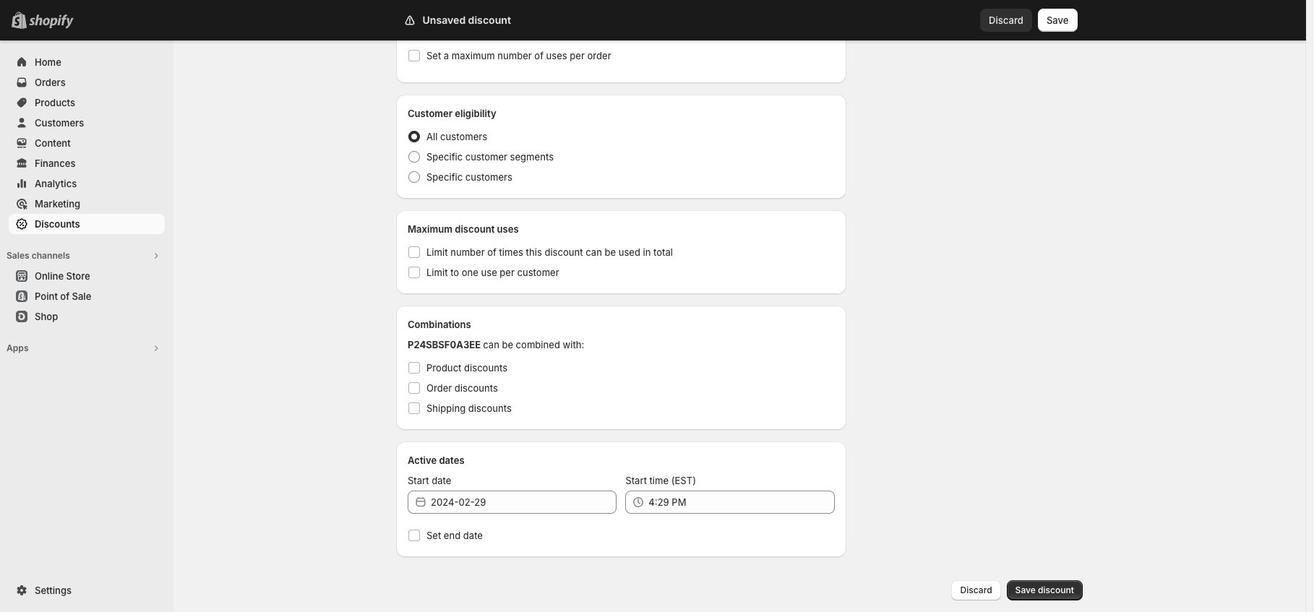Task type: vqa. For each thing, say whether or not it's contained in the screenshot.
the Enter time text field
yes



Task type: locate. For each thing, give the bounding box(es) containing it.
Enter time text field
[[649, 491, 835, 514]]

shopify image
[[29, 14, 74, 29]]

YYYY-MM-DD text field
[[431, 491, 617, 514]]



